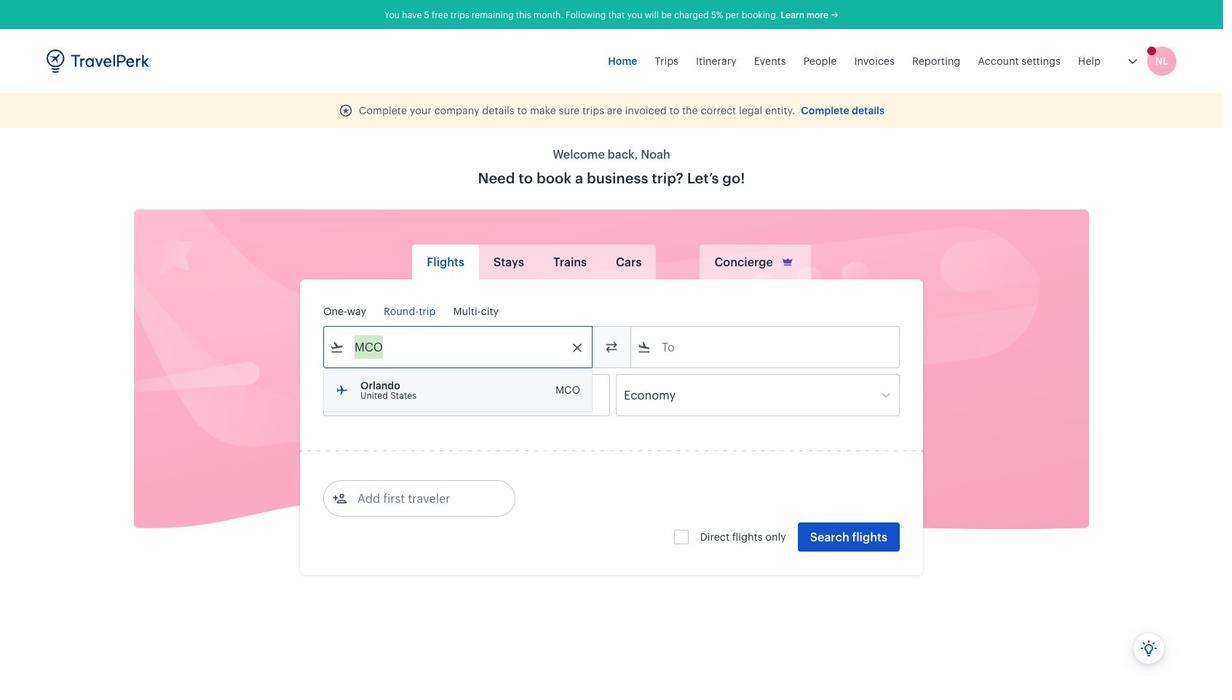 Task type: describe. For each thing, give the bounding box(es) containing it.
Depart text field
[[344, 375, 420, 416]]

To search field
[[652, 336, 880, 359]]



Task type: locate. For each thing, give the bounding box(es) containing it.
From search field
[[344, 336, 573, 359]]

Return text field
[[431, 375, 507, 416]]

Add first traveler search field
[[347, 487, 499, 510]]



Task type: vqa. For each thing, say whether or not it's contained in the screenshot.
Add first traveler search field
yes



